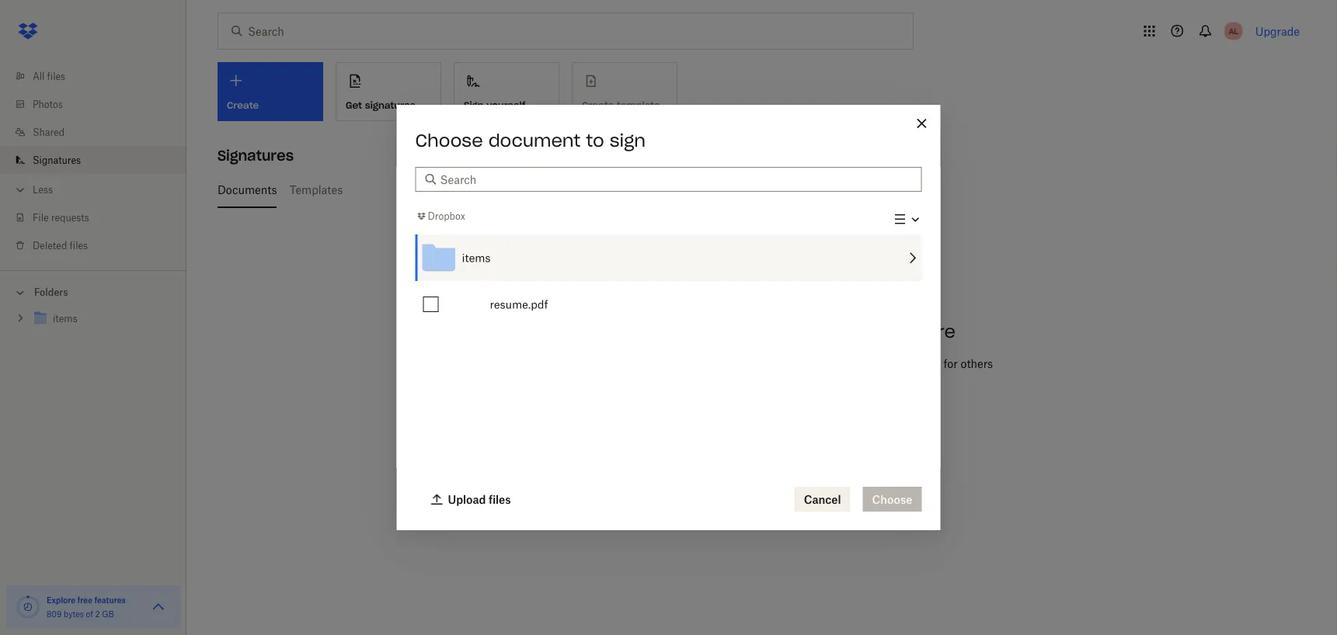 Task type: vqa. For each thing, say whether or not it's contained in the screenshot.
Folder, File Requests Row
no



Task type: describe. For each thing, give the bounding box(es) containing it.
signing
[[611, 183, 651, 196]]

templates tab
[[289, 171, 343, 208]]

left
[[530, 183, 547, 196]]

it
[[777, 374, 784, 387]]

others
[[961, 357, 993, 370]]

file requests link
[[12, 204, 186, 232]]

less
[[33, 184, 53, 195]]

upgrade link
[[1255, 24, 1300, 38]]

cancel button
[[795, 487, 850, 512]]

tab list containing documents
[[218, 171, 1294, 208]]

unlimited.
[[710, 183, 762, 196]]

files for deleted files
[[70, 240, 88, 251]]

upload
[[448, 493, 486, 506]]

upload files button
[[422, 487, 520, 512]]

Search text field
[[440, 171, 913, 188]]

when
[[737, 357, 768, 370]]

of inside tab list
[[409, 183, 419, 196]]

document inside when you sign a document or send one for others to sign, it appears here.
[[826, 357, 878, 370]]

gb
[[102, 610, 114, 619]]

signatures
[[365, 99, 415, 111]]

appear
[[845, 321, 909, 343]]

signature
[[431, 183, 480, 196]]

deleted files link
[[12, 232, 186, 260]]

features
[[94, 596, 126, 605]]

all files
[[33, 70, 65, 82]]

quota usage element
[[16, 595, 40, 620]]

files for all files
[[47, 70, 65, 82]]

resume.pdf
[[490, 298, 548, 311]]

here
[[915, 321, 956, 343]]

when you sign a document or send one for others to sign, it appears here.
[[737, 357, 993, 387]]

signatures list item
[[0, 146, 186, 174]]

less image
[[12, 182, 28, 198]]

sign inside dialog
[[610, 130, 646, 152]]

explore
[[47, 596, 76, 605]]

free
[[77, 596, 92, 605]]

documents appear here
[[737, 321, 956, 343]]

signatures inside list item
[[33, 154, 81, 166]]

send
[[894, 357, 919, 370]]

all
[[33, 70, 45, 82]]

upgrade
[[1255, 24, 1300, 38]]

shared
[[33, 126, 64, 138]]

folders button
[[0, 280, 186, 303]]

for
[[944, 357, 958, 370]]

explore free features 809 bytes of 2 gb
[[47, 596, 126, 619]]

items
[[462, 252, 491, 265]]

document inside dialog
[[488, 130, 581, 152]]

folders
[[34, 287, 68, 298]]

file requests
[[33, 212, 89, 223]]

documents for documents
[[218, 183, 277, 196]]



Task type: locate. For each thing, give the bounding box(es) containing it.
is
[[698, 183, 707, 196]]

1 horizontal spatial documents
[[737, 321, 839, 343]]

one
[[922, 357, 941, 370]]

files inside deleted files link
[[70, 240, 88, 251]]

all files link
[[12, 62, 186, 90]]

1 horizontal spatial to
[[737, 374, 747, 387]]

documents up you
[[737, 321, 839, 343]]

sign left a
[[792, 357, 814, 370]]

bytes
[[64, 610, 84, 619]]

3
[[399, 183, 406, 196], [422, 183, 428, 196]]

row group
[[415, 235, 922, 328]]

of up dropbox 'link'
[[409, 183, 419, 196]]

requests
[[483, 183, 527, 196], [51, 212, 89, 223]]

deleted
[[33, 240, 67, 251]]

yourself left is
[[654, 183, 695, 196]]

0 vertical spatial sign
[[610, 130, 646, 152]]

to
[[586, 130, 604, 152], [737, 374, 747, 387]]

appears
[[787, 374, 828, 387]]

0 vertical spatial requests
[[483, 183, 527, 196]]

documents
[[218, 183, 277, 196], [737, 321, 839, 343]]

templates
[[289, 183, 343, 196]]

to up month.
[[586, 130, 604, 152]]

here.
[[831, 374, 857, 387]]

to inside when you sign a document or send one for others to sign, it appears here.
[[737, 374, 747, 387]]

0 horizontal spatial of
[[86, 610, 93, 619]]

items button
[[415, 235, 922, 281]]

0 vertical spatial documents
[[218, 183, 277, 196]]

resume.pdf button
[[443, 281, 922, 328]]

0 horizontal spatial requests
[[51, 212, 89, 223]]

1 vertical spatial sign
[[792, 357, 814, 370]]

of inside explore free features 809 bytes of 2 gb
[[86, 610, 93, 619]]

sign up signing
[[610, 130, 646, 152]]

document
[[488, 130, 581, 152], [826, 357, 878, 370]]

dropbox link
[[415, 209, 465, 224]]

documents tab
[[218, 171, 277, 208]]

signatures down "shared"
[[33, 154, 81, 166]]

809
[[47, 610, 62, 619]]

0 vertical spatial of
[[409, 183, 419, 196]]

1 horizontal spatial yourself
[[654, 183, 695, 196]]

sign inside when you sign a document or send one for others to sign, it appears here.
[[792, 357, 814, 370]]

of left 2
[[86, 610, 93, 619]]

0 horizontal spatial yourself
[[487, 99, 525, 111]]

shared link
[[12, 118, 186, 146]]

1 horizontal spatial files
[[70, 240, 88, 251]]

requests left left
[[483, 183, 527, 196]]

document up "here."
[[826, 357, 878, 370]]

requests inside tab list
[[483, 183, 527, 196]]

get signatures button
[[336, 62, 441, 121]]

0 vertical spatial yourself
[[487, 99, 525, 111]]

photos link
[[12, 90, 186, 118]]

0 vertical spatial to
[[586, 130, 604, 152]]

list containing all files
[[0, 53, 186, 270]]

files
[[47, 70, 65, 82], [70, 240, 88, 251], [489, 493, 511, 506]]

0 horizontal spatial 3
[[399, 183, 406, 196]]

row group containing items
[[415, 235, 922, 328]]

0 horizontal spatial documents
[[218, 183, 277, 196]]

0 horizontal spatial files
[[47, 70, 65, 82]]

2
[[95, 610, 100, 619]]

1 horizontal spatial sign
[[792, 357, 814, 370]]

tab list
[[218, 171, 1294, 208]]

files inside upload files "button"
[[489, 493, 511, 506]]

sign
[[610, 130, 646, 152], [792, 357, 814, 370]]

yourself right sign
[[487, 99, 525, 111]]

1 horizontal spatial 3
[[422, 183, 428, 196]]

1 vertical spatial of
[[86, 610, 93, 619]]

you
[[771, 357, 789, 370]]

2 3 from the left
[[422, 183, 428, 196]]

1 vertical spatial to
[[737, 374, 747, 387]]

1 horizontal spatial signatures
[[218, 146, 294, 164]]

photos
[[33, 98, 63, 110]]

to inside dialog
[[586, 130, 604, 152]]

files inside all files link
[[47, 70, 65, 82]]

choose
[[415, 130, 483, 152]]

get
[[346, 99, 362, 111]]

sign yourself
[[464, 99, 525, 111]]

1 vertical spatial files
[[70, 240, 88, 251]]

choose document to sign
[[415, 130, 646, 152]]

yourself
[[487, 99, 525, 111], [654, 183, 695, 196]]

1 horizontal spatial document
[[826, 357, 878, 370]]

files right deleted
[[70, 240, 88, 251]]

yourself inside button
[[487, 99, 525, 111]]

0 horizontal spatial to
[[586, 130, 604, 152]]

document up left
[[488, 130, 581, 152]]

1 vertical spatial documents
[[737, 321, 839, 343]]

files right all
[[47, 70, 65, 82]]

0 horizontal spatial sign
[[610, 130, 646, 152]]

signatures up documents tab
[[218, 146, 294, 164]]

files for upload files
[[489, 493, 511, 506]]

upload files
[[448, 493, 511, 506]]

list
[[0, 53, 186, 270]]

1 vertical spatial document
[[826, 357, 878, 370]]

a
[[817, 357, 823, 370]]

signatures link
[[12, 146, 186, 174]]

to down when at the bottom of page
[[737, 374, 747, 387]]

2 vertical spatial files
[[489, 493, 511, 506]]

of
[[409, 183, 419, 196], [86, 610, 93, 619]]

dropbox
[[428, 210, 465, 222]]

or
[[881, 357, 891, 370]]

row group inside choose document to sign dialog
[[415, 235, 922, 328]]

this
[[550, 183, 569, 196]]

0 horizontal spatial document
[[488, 130, 581, 152]]

sign,
[[750, 374, 774, 387]]

sign
[[464, 99, 484, 111]]

get signatures
[[346, 99, 415, 111]]

1 3 from the left
[[399, 183, 406, 196]]

documents for documents appear here
[[737, 321, 839, 343]]

1 horizontal spatial requests
[[483, 183, 527, 196]]

choose document to sign dialog
[[397, 105, 941, 531]]

files right upload
[[489, 493, 511, 506]]

signatures
[[218, 146, 294, 164], [33, 154, 81, 166]]

cancel
[[804, 493, 841, 506]]

file
[[33, 212, 49, 223]]

0 horizontal spatial signatures
[[33, 154, 81, 166]]

1 horizontal spatial of
[[409, 183, 419, 196]]

month.
[[572, 183, 608, 196]]

0 vertical spatial document
[[488, 130, 581, 152]]

requests inside 'list'
[[51, 212, 89, 223]]

documents left the templates
[[218, 183, 277, 196]]

3 of 3 signature requests left this month. signing yourself is unlimited.
[[399, 183, 762, 196]]

dropbox image
[[12, 16, 44, 47]]

2 horizontal spatial files
[[489, 493, 511, 506]]

deleted files
[[33, 240, 88, 251]]

1 vertical spatial requests
[[51, 212, 89, 223]]

sign yourself button
[[454, 62, 559, 121]]

requests right file
[[51, 212, 89, 223]]

0 vertical spatial files
[[47, 70, 65, 82]]

1 vertical spatial yourself
[[654, 183, 695, 196]]

documents inside tab list
[[218, 183, 277, 196]]



